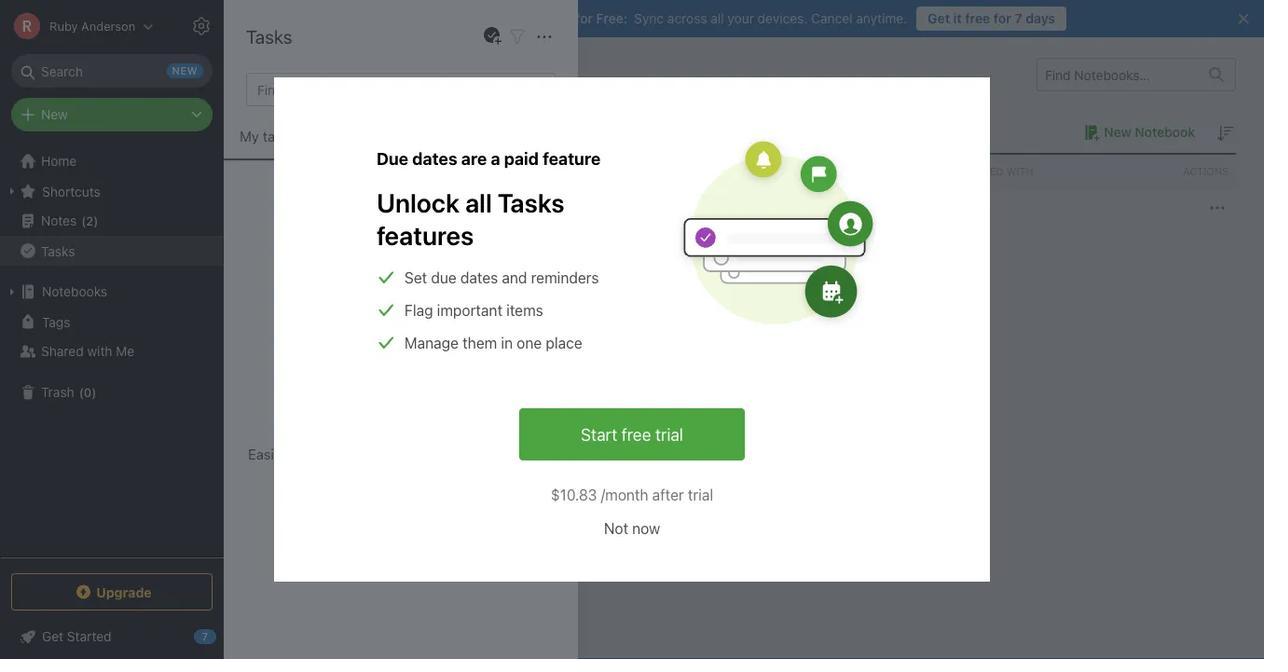 Task type: locate. For each thing, give the bounding box(es) containing it.
start free trial button
[[520, 408, 745, 461]]

start free trial
[[581, 424, 683, 444]]

free
[[965, 11, 991, 26], [622, 424, 651, 444]]

today button
[[407, 261, 463, 285]]

1 vertical spatial dates
[[461, 269, 498, 287]]

all down are at left top
[[465, 187, 492, 218]]

) up features
[[415, 200, 420, 216]]

actions
[[1184, 166, 1229, 178]]

0 vertical spatial 1
[[252, 124, 258, 140]]

0 horizontal spatial for
[[576, 11, 593, 26]]

0 horizontal spatial due
[[337, 446, 361, 463]]

notebooks up notebook
[[252, 63, 341, 85]]

or
[[437, 446, 450, 463]]

ruby
[[681, 200, 711, 215]]

trial up after
[[656, 424, 683, 444]]

0
[[84, 385, 92, 399]]

0 horizontal spatial tasks
[[41, 243, 75, 259]]

( up features
[[402, 200, 407, 216]]

( inside trash ( 0 )
[[79, 385, 84, 399]]

free inside start free trial button
[[622, 424, 651, 444]]

2 horizontal spatial tasks
[[498, 187, 565, 218]]

2 vertical spatial tasks
[[41, 243, 75, 259]]

try
[[437, 11, 457, 26]]

1 vertical spatial and
[[418, 469, 442, 485]]

0 vertical spatial notebooks
[[252, 63, 341, 85]]

tasks
[[246, 25, 292, 47], [498, 187, 565, 218], [41, 243, 75, 259]]

in for in 1 hour
[[417, 311, 428, 327]]

0 horizontal spatial 2
[[86, 214, 94, 228]]

status
[[515, 446, 554, 463]]

due inside easily sort by due date, note, or assigned status using this view and more.
[[337, 446, 361, 463]]

note,
[[401, 446, 433, 463]]

0 vertical spatial tasks
[[246, 25, 292, 47]]

created
[[681, 166, 727, 178]]

notebook up actions button
[[1135, 124, 1196, 140]]

easily sort by due date, note, or assigned status using this view and more.
[[248, 446, 554, 485]]

1 vertical spatial tasks
[[498, 187, 565, 218]]

1 horizontal spatial new
[[1104, 124, 1132, 140]]

) inside first notebook row
[[415, 200, 420, 216]]

0 horizontal spatial new
[[41, 107, 68, 122]]

due right set
[[431, 269, 457, 287]]

0 horizontal spatial notebook
[[339, 200, 397, 216]]

0 vertical spatial dates
[[412, 148, 457, 168]]

view
[[385, 469, 414, 485]]

tree
[[0, 146, 224, 557]]

evernote
[[461, 11, 515, 26]]

1 for from the left
[[576, 11, 593, 26]]

Search text field
[[24, 54, 200, 88]]

using
[[320, 469, 355, 485]]

1 horizontal spatial 1
[[431, 311, 437, 327]]

1 horizontal spatial due
[[431, 269, 457, 287]]

free right it
[[965, 11, 991, 26]]

all left "your"
[[711, 11, 724, 26]]

2 for from the left
[[994, 11, 1012, 26]]

notebooks
[[252, 63, 341, 85], [42, 284, 107, 299]]

0 horizontal spatial dates
[[412, 148, 457, 168]]

new
[[41, 107, 68, 122], [1104, 124, 1132, 140]]

1 left 'tasks' at top
[[252, 124, 258, 140]]

1 notebook
[[252, 124, 324, 140]]

Find Notebooks… text field
[[1038, 59, 1198, 90]]

2 in from the left
[[496, 311, 507, 327]]

anderson
[[715, 200, 772, 215]]

) inside trash ( 0 )
[[92, 385, 96, 399]]

all inside unlock all tasks features
[[465, 187, 492, 218]]

paid
[[504, 148, 539, 168]]

a right are at left top
[[491, 148, 500, 168]]

0 horizontal spatial free
[[622, 424, 651, 444]]

1 horizontal spatial 2
[[407, 200, 415, 216]]

) inside the notes ( 2 )
[[94, 214, 98, 228]]

2
[[407, 200, 415, 216], [86, 214, 94, 228]]

a
[[491, 148, 500, 168], [821, 200, 829, 215]]

for inside get it free for 7 days button
[[994, 11, 1012, 26]]

0 vertical spatial new
[[41, 107, 68, 122]]

0 horizontal spatial trial
[[656, 424, 683, 444]]

all
[[711, 11, 724, 26], [465, 187, 492, 218]]

in left 4
[[496, 311, 507, 327]]

cell
[[955, 189, 1096, 227]]

with
[[87, 344, 112, 359]]

free right start
[[622, 424, 651, 444]]

new inside popup button
[[41, 107, 68, 122]]

0 vertical spatial trial
[[656, 424, 683, 444]]

hours
[[522, 311, 556, 327]]

0 vertical spatial free
[[965, 11, 991, 26]]

1 horizontal spatial notebook
[[1135, 124, 1196, 140]]

in inside in 1 hour button
[[417, 311, 428, 327]]

trash
[[41, 385, 74, 400]]

1 vertical spatial due
[[337, 446, 361, 463]]

trial
[[656, 424, 683, 444], [688, 486, 713, 504]]

( right 'notes'
[[81, 214, 86, 228]]

1 vertical spatial trial
[[688, 486, 713, 504]]

manage them in one place
[[405, 334, 582, 352]]

1 vertical spatial all
[[465, 187, 492, 218]]

0 vertical spatial all
[[711, 11, 724, 26]]

upgrade button
[[11, 574, 213, 611]]

0 horizontal spatial in
[[417, 311, 428, 327]]

items
[[507, 302, 543, 319]]

tasks right "settings" icon
[[246, 25, 292, 47]]

1 vertical spatial new
[[1104, 124, 1132, 140]]

tomorrow
[[481, 265, 541, 280]]

due
[[377, 148, 409, 168]]

$10.83 /month after trial
[[551, 486, 713, 504]]

in
[[501, 334, 513, 352]]

new inside button
[[1104, 124, 1132, 140]]

a few minutes ago
[[821, 200, 931, 215]]

in up manage
[[417, 311, 428, 327]]

tasks down 'notes'
[[41, 243, 75, 259]]

0 vertical spatial and
[[502, 269, 527, 287]]

dates left are at left top
[[412, 148, 457, 168]]

important
[[437, 302, 503, 319]]

2 right 'notes'
[[86, 214, 94, 228]]

for
[[576, 11, 593, 26], [994, 11, 1012, 26]]

new notebook button
[[1078, 121, 1196, 144]]

notebook for new
[[1135, 124, 1196, 140]]

0 horizontal spatial and
[[418, 469, 442, 485]]

) down shortcuts button
[[94, 214, 98, 228]]

1 horizontal spatial all
[[711, 11, 724, 26]]

1 horizontal spatial in
[[496, 311, 507, 327]]

( right trash
[[79, 385, 84, 399]]

created by
[[681, 166, 744, 178]]

new notebook
[[1104, 124, 1196, 140]]

0 horizontal spatial a
[[491, 148, 500, 168]]

trial inside button
[[656, 424, 683, 444]]

tasks button
[[0, 236, 223, 266]]

0 horizontal spatial 1
[[252, 124, 258, 140]]

are
[[461, 148, 487, 168]]

) for trash
[[92, 385, 96, 399]]

custom
[[580, 265, 627, 280]]

tree containing home
[[0, 146, 224, 557]]

shared with me link
[[0, 337, 223, 366]]

1 horizontal spatial tasks
[[246, 25, 292, 47]]

notebook right first
[[339, 200, 397, 216]]

( for trash
[[79, 385, 84, 399]]

notebook inside button
[[1135, 124, 1196, 140]]

0 vertical spatial notebook
[[1135, 124, 1196, 140]]

for left 7
[[994, 11, 1012, 26]]

tasks inside button
[[41, 243, 75, 259]]

personal
[[519, 11, 572, 26]]

2 up features
[[407, 200, 415, 216]]

for left free:
[[576, 11, 593, 26]]

1 horizontal spatial a
[[821, 200, 829, 215]]

cell inside notebooks element
[[955, 189, 1096, 227]]

due
[[431, 269, 457, 287], [337, 446, 361, 463]]

notes ( 2 )
[[41, 213, 98, 228]]

1 in from the left
[[417, 311, 428, 327]]

notebooks up tags
[[42, 284, 107, 299]]

trial right after
[[688, 486, 713, 504]]

1 vertical spatial 1
[[431, 311, 437, 327]]

None search field
[[24, 54, 200, 88]]

and
[[502, 269, 527, 287], [418, 469, 442, 485]]

notebook for first
[[339, 200, 397, 216]]

and down note,
[[418, 469, 442, 485]]

trash ( 0 )
[[41, 385, 96, 400]]

1 vertical spatial notebook
[[339, 200, 397, 216]]

new down find notebooks… text field
[[1104, 124, 1132, 140]]

first
[[309, 200, 335, 216]]

in inside in 4 hours button
[[496, 311, 507, 327]]

new up home
[[41, 107, 68, 122]]

a left few
[[821, 200, 829, 215]]

in 1 hour
[[417, 311, 468, 327]]

new button
[[11, 98, 213, 131]]

1 left hour
[[431, 311, 437, 327]]

1 vertical spatial free
[[622, 424, 651, 444]]

( inside first notebook row
[[402, 200, 407, 216]]

in 1 hour button
[[407, 308, 478, 332]]

1 horizontal spatial for
[[994, 11, 1012, 26]]

first notebook ( 2 )
[[309, 200, 420, 216]]

repeat
[[669, 265, 711, 280]]

due right by
[[337, 446, 361, 463]]

0 horizontal spatial notebooks
[[42, 284, 107, 299]]

notebook inside row
[[339, 200, 397, 216]]

dates up flag important items
[[461, 269, 498, 287]]

1 horizontal spatial free
[[965, 11, 991, 26]]

1 horizontal spatial dates
[[461, 269, 498, 287]]

4
[[510, 311, 519, 327]]

0 vertical spatial due
[[431, 269, 457, 287]]

0 horizontal spatial all
[[465, 187, 492, 218]]

my tasks button
[[224, 125, 312, 160]]

dates
[[412, 148, 457, 168], [461, 269, 498, 287]]

( inside the notes ( 2 )
[[81, 214, 86, 228]]

repeat button
[[645, 261, 721, 285]]

tomorrow button
[[471, 261, 551, 285]]

tasks down paid
[[498, 187, 565, 218]]

) right trash
[[92, 385, 96, 399]]

shared with button
[[955, 155, 1096, 188]]

my
[[240, 128, 259, 145]]

set due dates and reminders
[[405, 269, 599, 287]]

and up items
[[502, 269, 527, 287]]

1 vertical spatial a
[[821, 200, 829, 215]]

notes
[[41, 213, 77, 228]]

first notebook row
[[252, 189, 1237, 227]]



Task type: describe. For each thing, give the bounding box(es) containing it.
notebooks link
[[0, 277, 223, 307]]

unlock
[[377, 187, 460, 218]]

your
[[728, 11, 754, 26]]

in for in 4 hours
[[496, 311, 507, 327]]

unlock all tasks features
[[377, 187, 565, 251]]

updated
[[821, 166, 869, 178]]

get
[[928, 11, 950, 26]]

a inside first notebook row
[[821, 200, 829, 215]]

actions button
[[1096, 155, 1237, 188]]

assigned
[[454, 446, 511, 463]]

ruby anderson
[[681, 200, 772, 215]]

sort
[[289, 446, 314, 463]]

tasks inside unlock all tasks features
[[498, 187, 565, 218]]

upgrade
[[96, 584, 152, 600]]

start
[[581, 424, 617, 444]]

my tasks
[[240, 128, 296, 145]]

by
[[730, 166, 744, 178]]

place
[[546, 334, 582, 352]]

flag important items
[[405, 302, 543, 319]]

one
[[517, 334, 542, 352]]

new task image
[[481, 25, 504, 48]]

notebooks element
[[224, 37, 1265, 659]]

across
[[668, 11, 707, 26]]

date,
[[364, 446, 397, 463]]

1 inside button
[[431, 311, 437, 327]]

not now
[[604, 520, 660, 538]]

title
[[259, 166, 287, 178]]

free inside get it free for 7 days button
[[965, 11, 991, 26]]

2 inside first notebook row
[[407, 200, 415, 216]]

shortcuts button
[[0, 176, 223, 206]]

for for free:
[[576, 11, 593, 26]]

free:
[[597, 11, 628, 26]]

( for notes
[[81, 214, 86, 228]]

features
[[377, 220, 474, 251]]

$10.83
[[551, 486, 597, 504]]

feature
[[543, 148, 601, 168]]

shared
[[41, 344, 84, 359]]

in 4 hours button
[[486, 308, 566, 332]]

created by button
[[673, 155, 814, 188]]

1 horizontal spatial trial
[[688, 486, 713, 504]]

tags button
[[0, 307, 223, 337]]

in 4 hours
[[496, 311, 556, 327]]

today
[[417, 265, 453, 280]]

tags
[[42, 314, 70, 329]]

1 horizontal spatial and
[[502, 269, 527, 287]]

2 inside the notes ( 2 )
[[86, 214, 94, 228]]

0 vertical spatial a
[[491, 148, 500, 168]]

flag
[[405, 302, 433, 319]]

reminders
[[531, 269, 599, 287]]

devices.
[[758, 11, 808, 26]]

minutes
[[857, 200, 905, 215]]

for for 7
[[994, 11, 1012, 26]]

title button
[[252, 155, 673, 188]]

hour
[[441, 311, 468, 327]]

ago
[[908, 200, 931, 215]]

1 horizontal spatial notebooks
[[252, 63, 341, 85]]

tasks
[[263, 128, 296, 145]]

shortcuts
[[42, 183, 101, 199]]

new for new
[[41, 107, 68, 122]]

and inside easily sort by due date, note, or assigned status using this view and more.
[[418, 469, 442, 485]]

easily
[[248, 446, 285, 463]]

expand notebooks image
[[5, 284, 20, 299]]

by
[[317, 446, 333, 463]]

updated button
[[814, 155, 955, 188]]

anytime.
[[856, 11, 908, 26]]

get it free for 7 days button
[[917, 7, 1067, 31]]

/month
[[601, 486, 649, 504]]

try evernote personal for free: sync across all your devices. cancel anytime.
[[437, 11, 908, 26]]

cancel
[[811, 11, 853, 26]]

get it free for 7 days
[[928, 11, 1056, 26]]

more.
[[445, 469, 482, 485]]

settings image
[[190, 15, 213, 37]]

notebook
[[262, 124, 324, 140]]

this
[[358, 469, 381, 485]]

1 inside notebooks element
[[252, 124, 258, 140]]

it
[[954, 11, 962, 26]]

Find tasks… text field
[[250, 74, 513, 105]]

with
[[1007, 166, 1034, 178]]

after
[[653, 486, 684, 504]]

shared with
[[962, 166, 1034, 178]]

them
[[463, 334, 497, 352]]

new for new notebook
[[1104, 124, 1132, 140]]

1 vertical spatial notebooks
[[42, 284, 107, 299]]

manage
[[405, 334, 459, 352]]

not now link
[[604, 518, 660, 540]]

not
[[604, 520, 629, 538]]

shared with me
[[41, 344, 135, 359]]

) for notes
[[94, 214, 98, 228]]

shared
[[962, 166, 1004, 178]]

days
[[1026, 11, 1056, 26]]

sync
[[634, 11, 664, 26]]



Task type: vqa. For each thing, say whether or not it's contained in the screenshot.
items
yes



